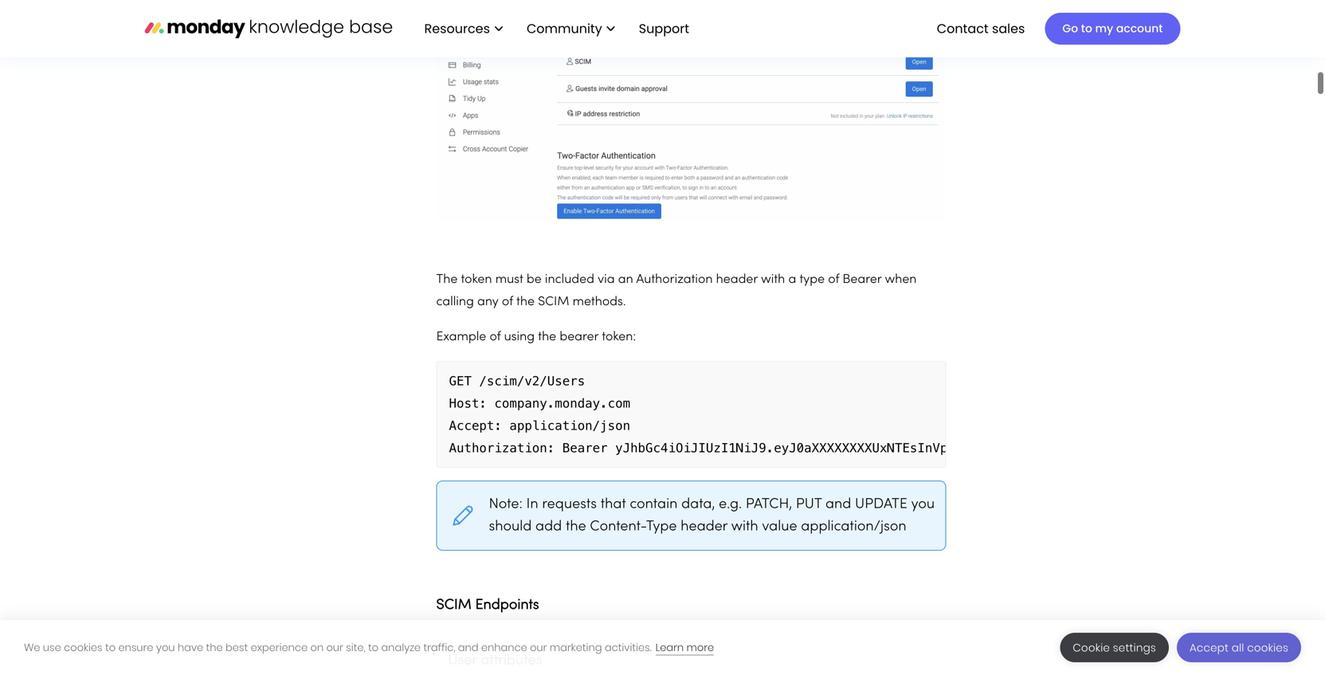 Task type: locate. For each thing, give the bounding box(es) containing it.
1 horizontal spatial our
[[530, 640, 547, 655]]

of right type
[[828, 274, 839, 286]]

note: i
[[489, 498, 530, 511]]

scim down included
[[538, 296, 569, 308]]

the inside n requests that contain data, e.g. patch, put and update you should add the content-type header with value application/json
[[566, 520, 586, 533]]

bearer down company.monday.com
[[563, 441, 608, 455]]

cookies right "all" on the bottom of page
[[1248, 640, 1289, 655]]

1 vertical spatial application/json
[[801, 520, 907, 533]]

0 vertical spatial and
[[826, 498, 852, 511]]

bearer
[[560, 331, 599, 343]]

1 vertical spatial header
[[681, 520, 728, 533]]

cookies
[[64, 640, 103, 655], [1248, 640, 1289, 655]]

type
[[800, 274, 825, 286]]

of right any
[[502, 296, 513, 308]]

an
[[618, 274, 633, 286]]

monday.com logo image
[[145, 12, 393, 45]]

and right put
[[826, 498, 852, 511]]

0 horizontal spatial bearer
[[563, 441, 608, 455]]

analyze
[[381, 640, 421, 655]]

1 cookies from the left
[[64, 640, 103, 655]]

sales
[[992, 19, 1025, 37]]

application/json down company.monday.com
[[510, 418, 631, 433]]

user
[[448, 654, 477, 667]]

that
[[601, 498, 626, 511]]

scim
[[538, 296, 569, 308], [436, 598, 472, 612]]

1 vertical spatial you
[[156, 640, 175, 655]]

e.g.
[[719, 498, 742, 511]]

application/json
[[510, 418, 631, 433], [801, 520, 907, 533]]

0 horizontal spatial of
[[490, 331, 501, 343]]

header
[[716, 274, 758, 286], [681, 520, 728, 533]]

0 horizontal spatial with
[[732, 520, 759, 533]]

calling
[[436, 296, 474, 308]]

learn
[[656, 640, 684, 655]]

0 horizontal spatial cookies
[[64, 640, 103, 655]]

to right go
[[1081, 21, 1093, 36]]

our right the enhance
[[530, 640, 547, 655]]

2 our from the left
[[530, 640, 547, 655]]

with
[[761, 274, 785, 286], [732, 520, 759, 533]]

1 vertical spatial with
[[732, 520, 759, 533]]

with down 'e.g.'
[[732, 520, 759, 533]]

resources
[[424, 19, 490, 37]]

0 vertical spatial scim
[[538, 296, 569, 308]]

you left "have"
[[156, 640, 175, 655]]

1 horizontal spatial to
[[368, 640, 379, 655]]

dialog containing cookie settings
[[0, 620, 1326, 675]]

methods.
[[573, 296, 626, 308]]

data,
[[682, 498, 715, 511]]

to
[[1081, 21, 1093, 36], [105, 640, 116, 655], [368, 640, 379, 655]]

user attributes link
[[448, 645, 542, 670]]

the inside the when calling any of the scim methods.
[[517, 296, 535, 308]]

token
[[461, 274, 492, 286]]

a
[[789, 274, 797, 286]]

account
[[1117, 21, 1163, 36]]

0 vertical spatial application/json
[[510, 418, 631, 433]]

1 vertical spatial of
[[502, 296, 513, 308]]

header down the data,
[[681, 520, 728, 533]]

1 vertical spatial bearer
[[563, 441, 608, 455]]

settings
[[1113, 640, 1156, 655]]

bearer left when
[[843, 274, 882, 286]]

the down be
[[517, 296, 535, 308]]

header inside n requests that contain data, e.g. patch, put and update you should add the content-type header with value application/json
[[681, 520, 728, 533]]

patch,
[[746, 498, 792, 511]]

to left the 'ensure'
[[105, 640, 116, 655]]

and inside n requests that contain data, e.g. patch, put and update you should add the content-type header with value application/json
[[826, 498, 852, 511]]

any
[[477, 296, 499, 308]]

with left a
[[761, 274, 785, 286]]

the token must be included via an authorization header with a type of bearer
[[436, 274, 885, 286]]

1 horizontal spatial with
[[761, 274, 785, 286]]

0 vertical spatial you
[[912, 498, 935, 511]]

get
[[449, 374, 472, 388]]

main element
[[408, 0, 1181, 57]]

contact
[[937, 19, 989, 37]]

attributes
[[481, 654, 542, 667]]

bearer
[[843, 274, 882, 286], [563, 441, 608, 455]]

authorization
[[636, 274, 713, 286]]

we
[[24, 640, 40, 655]]

0 vertical spatial of
[[828, 274, 839, 286]]

get /scim/v2/users host: company.monday.com accept: application/json authorization: bearer yjhbgc4ioijiuzi1nij9.eyj0axxxxxxxxuxntesinvpzci6mswiawlkijoimjaymc0xxxxxxmjoxndowmc4wmdbaii2np
[[449, 374, 1326, 455]]

1 our from the left
[[326, 640, 343, 655]]

scim inside the when calling any of the scim methods.
[[538, 296, 569, 308]]

using
[[504, 331, 535, 343]]

the
[[436, 274, 458, 286]]

our
[[326, 640, 343, 655], [530, 640, 547, 655]]

0 vertical spatial bearer
[[843, 274, 882, 286]]

scim endpoints
[[436, 598, 539, 612]]

the down requests
[[566, 520, 586, 533]]

to right 'site,'
[[368, 640, 379, 655]]

accept:
[[449, 418, 502, 433]]

2 horizontal spatial of
[[828, 274, 839, 286]]

we use cookies to ensure you have the best experience on our site, to analyze traffic, and enhance our marketing activities. learn more
[[24, 640, 714, 655]]

our right on
[[326, 640, 343, 655]]

1 horizontal spatial cookies
[[1248, 640, 1289, 655]]

2 vertical spatial of
[[490, 331, 501, 343]]

the right using
[[538, 331, 556, 343]]

the
[[517, 296, 535, 308], [538, 331, 556, 343], [566, 520, 586, 533], [206, 640, 223, 655]]

0 horizontal spatial our
[[326, 640, 343, 655]]

list
[[408, 0, 702, 57]]

support link
[[631, 15, 702, 42], [639, 19, 694, 37]]

1 horizontal spatial scim
[[538, 296, 569, 308]]

2 cookies from the left
[[1248, 640, 1289, 655]]

1 horizontal spatial you
[[912, 498, 935, 511]]

and right traffic,
[[458, 640, 479, 655]]

my
[[1096, 21, 1114, 36]]

you right update
[[912, 498, 935, 511]]

2 horizontal spatial to
[[1081, 21, 1093, 36]]

go to my account link
[[1045, 13, 1181, 45]]

n requests that contain data, e.g. patch, put and update you should add the content-type header with value application/json
[[489, 498, 935, 533]]

0 horizontal spatial application/json
[[510, 418, 631, 433]]

1 horizontal spatial bearer
[[843, 274, 882, 286]]

all
[[1232, 640, 1245, 655]]

contain
[[630, 498, 678, 511]]

scim up traffic,
[[436, 598, 472, 612]]

application/json down update
[[801, 520, 907, 533]]

type
[[646, 520, 677, 533]]

put
[[796, 498, 822, 511]]

example of using the bearer token:
[[436, 331, 636, 343]]

you
[[912, 498, 935, 511], [156, 640, 175, 655]]

experience
[[251, 640, 308, 655]]

header left a
[[716, 274, 758, 286]]

dialog
[[0, 620, 1326, 675]]

1 horizontal spatial of
[[502, 296, 513, 308]]

cookies right use
[[64, 640, 103, 655]]

with inside n requests that contain data, e.g. patch, put and update you should add the content-type header with value application/json
[[732, 520, 759, 533]]

of left using
[[490, 331, 501, 343]]

ensure
[[118, 640, 153, 655]]

1 horizontal spatial and
[[826, 498, 852, 511]]

cookies inside accept all cookies button
[[1248, 640, 1289, 655]]

and
[[826, 498, 852, 511], [458, 640, 479, 655]]

0 horizontal spatial and
[[458, 640, 479, 655]]

1 horizontal spatial application/json
[[801, 520, 907, 533]]

0 horizontal spatial scim
[[436, 598, 472, 612]]



Task type: vqa. For each thing, say whether or not it's contained in the screenshot.
SEARCH FIELD at the top of the page inside the main content
no



Task type: describe. For each thing, give the bounding box(es) containing it.
contact sales
[[937, 19, 1025, 37]]

activities.
[[605, 640, 652, 655]]

resources link
[[416, 15, 511, 42]]

when
[[885, 274, 917, 286]]

the left best
[[206, 640, 223, 655]]

accept all cookies button
[[1177, 633, 1302, 662]]

via
[[598, 274, 615, 286]]

user attributes
[[448, 654, 542, 667]]

accept all cookies
[[1190, 640, 1289, 655]]

go
[[1063, 21, 1079, 36]]

on
[[310, 640, 324, 655]]

host:
[[449, 396, 487, 410]]

application/json inside get /scim/v2/users host: company.monday.com accept: application/json authorization: bearer yjhbgc4ioijiuzi1nij9.eyj0axxxxxxxxuxntesinvpzci6mswiawlkijoimjaymc0xxxxxxmjoxndowmc4wmdbaii2np
[[510, 418, 631, 433]]

be
[[527, 274, 542, 286]]

support
[[639, 19, 689, 37]]

example
[[436, 331, 486, 343]]

token:
[[602, 331, 636, 343]]

update
[[855, 498, 908, 511]]

go to my account
[[1063, 21, 1163, 36]]

application/json inside n requests that contain data, e.g. patch, put and update you should add the content-type header with value application/json
[[801, 520, 907, 533]]

1 vertical spatial scim
[[436, 598, 472, 612]]

cookie settings button
[[1060, 633, 1169, 662]]

of inside the when calling any of the scim methods.
[[502, 296, 513, 308]]

0 vertical spatial header
[[716, 274, 758, 286]]

content-
[[590, 520, 646, 533]]

when calling any of the scim methods.
[[436, 274, 917, 308]]

cpt2105231258 1337x735.gif image
[[436, 0, 947, 221]]

bearer inside get /scim/v2/users host: company.monday.com accept: application/json authorization: bearer yjhbgc4ioijiuzi1nij9.eyj0axxxxxxxxuxntesinvpzci6mswiawlkijoimjaymc0xxxxxxmjoxndowmc4wmdbaii2np
[[563, 441, 608, 455]]

0 horizontal spatial to
[[105, 640, 116, 655]]

0 horizontal spatial you
[[156, 640, 175, 655]]

enhance
[[481, 640, 527, 655]]

/scim/v2/users
[[479, 374, 585, 388]]

requests
[[542, 498, 597, 511]]

contact sales link
[[929, 15, 1033, 42]]

marketing
[[550, 640, 602, 655]]

cookie
[[1073, 640, 1110, 655]]

should
[[489, 520, 532, 533]]

company.monday.com
[[494, 396, 631, 410]]

0 vertical spatial with
[[761, 274, 785, 286]]

use
[[43, 640, 61, 655]]

endpoints
[[475, 598, 539, 612]]

authorization:
[[449, 441, 555, 455]]

cookie settings
[[1073, 640, 1156, 655]]

included
[[545, 274, 595, 286]]

best
[[226, 640, 248, 655]]

i
[[526, 498, 530, 511]]

community
[[527, 19, 602, 37]]

have
[[178, 640, 203, 655]]

note:
[[489, 498, 523, 511]]

you inside n requests that contain data, e.g. patch, put and update you should add the content-type header with value application/json
[[912, 498, 935, 511]]

cookies for all
[[1248, 640, 1289, 655]]

value
[[762, 520, 798, 533]]

add
[[536, 520, 562, 533]]

site,
[[346, 640, 366, 655]]

cookies for use
[[64, 640, 103, 655]]

accept
[[1190, 640, 1229, 655]]

1 vertical spatial and
[[458, 640, 479, 655]]

must
[[496, 274, 523, 286]]

to inside main element
[[1081, 21, 1093, 36]]

learn more link
[[656, 640, 714, 656]]

list containing resources
[[408, 0, 702, 57]]

yjhbgc4ioijiuzi1nij9.eyj0axxxxxxxxuxntesinvpzci6mswiawlkijoimjaymc0xxxxxxmjoxndowmc4wmdbaii2np
[[615, 441, 1326, 455]]

n
[[530, 498, 539, 511]]

traffic,
[[424, 640, 455, 655]]

community link
[[519, 15, 623, 42]]

more
[[687, 640, 714, 655]]



